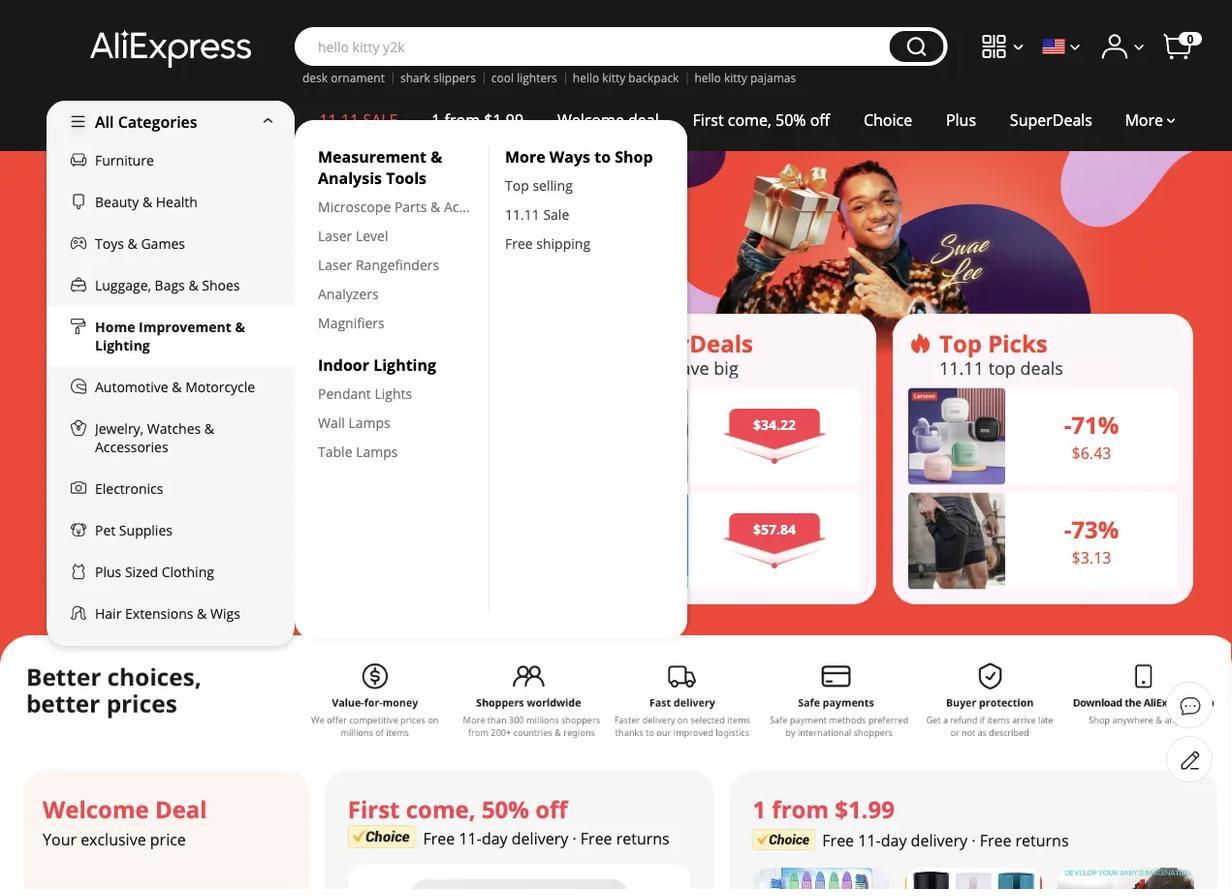 Task type: vqa. For each thing, say whether or not it's contained in the screenshot.
right the First come, 50% off
yes



Task type: describe. For each thing, give the bounding box(es) containing it.
pm
[[431, 200, 466, 231]]

desk ornament
[[302, 70, 385, 86]]

accessories inside jewelry, watches & accessories
[[95, 438, 168, 457]]

toys
[[95, 235, 124, 253]]

superdeals for superdeals
[[1010, 110, 1093, 130]]

ornament
[[331, 70, 385, 86]]

pendant lights link
[[318, 385, 473, 403]]

lighters
[[517, 70, 557, 86]]

1 vertical spatial $1.99
[[835, 794, 895, 826]]

deals
[[1020, 356, 1063, 380]]

lights
[[375, 385, 412, 403]]

$34.22 link
[[591, 388, 861, 485]]

& left health
[[142, 193, 152, 211]]

$4 off
[[47, 224, 304, 349]]

& right bags
[[188, 276, 198, 295]]

& inside jewelry, watches & accessories
[[204, 420, 214, 438]]

bags
[[155, 276, 185, 295]]

choice link
[[847, 101, 929, 140]]

top
[[988, 356, 1016, 380]]

1 horizontal spatial off
[[535, 794, 568, 826]]

hello kitty y2k text field
[[308, 37, 880, 56]]

lamps for table lamps
[[356, 443, 398, 461]]

& inside home improvement & lighting
[[235, 318, 245, 336]]

11.11 sale link
[[505, 206, 661, 224]]

kitty for pajamas
[[724, 70, 747, 86]]

11.11 sale
[[319, 110, 398, 130]]

free 11-day delivery · free returns for 50%
[[423, 828, 670, 849]]

hello kitty backpack link
[[573, 70, 679, 86]]

health
[[156, 193, 198, 211]]

indoor
[[318, 355, 369, 376]]

cool lighters link
[[491, 70, 557, 86]]

supplies
[[119, 522, 172, 540]]

11.11 for 11.11 sale
[[319, 110, 359, 130]]

-73% $3.13
[[1064, 514, 1119, 568]]

free shipping link
[[505, 235, 661, 253]]

11:59
[[366, 200, 425, 231]]

top picks
[[939, 328, 1048, 359]]

shoes
[[202, 276, 240, 295]]

$34.22
[[753, 416, 796, 434]]

1 from $1.99 link
[[415, 101, 540, 140]]

1 vertical spatial off
[[176, 224, 304, 349]]

73%
[[1072, 514, 1119, 546]]

$3.13
[[1072, 548, 1111, 568]]

$6.43
[[1072, 443, 1111, 464]]

pet supplies
[[95, 522, 172, 540]]

plus sized clothing link
[[47, 552, 295, 593]]

all
[[95, 111, 114, 132]]

table lamps
[[318, 443, 398, 461]]

clothing
[[162, 563, 214, 582]]

welcome deal
[[557, 110, 659, 130]]

measurement & analysis tools microscope parts & accessories
[[318, 146, 517, 216]]

analyzers link
[[318, 285, 473, 303]]

0 horizontal spatial come,
[[406, 794, 476, 826]]

max
[[55, 446, 88, 467]]

first come, 50% off link
[[676, 101, 847, 140]]

- for 73%
[[1064, 514, 1072, 546]]

laser level link
[[318, 226, 473, 245]]

pet supplies link
[[47, 510, 295, 552]]

pendant
[[318, 385, 371, 403]]

welcome for deal
[[557, 110, 624, 130]]

1 horizontal spatial first come, 50% off
[[693, 110, 830, 130]]

returns for first come, 50% off
[[616, 828, 670, 849]]

table
[[318, 443, 352, 461]]

kitty for backpack
[[602, 70, 626, 86]]

rangefinders
[[356, 255, 439, 274]]

11- for $1.99
[[858, 830, 881, 851]]

hello kitty pajamas link
[[695, 70, 796, 86]]

hello kitty backpack
[[573, 70, 679, 86]]

choice
[[864, 110, 912, 130]]

pt
[[472, 200, 499, 231]]

lamps for wall lamps
[[348, 414, 391, 432]]

automotive
[[95, 378, 168, 397]]

deal
[[155, 794, 207, 826]]

0
[[1187, 31, 1194, 47]]

hello kitty pajamas
[[695, 70, 796, 86]]

11.11 inside 'superdeals 11.11 save big'
[[622, 356, 667, 380]]

top selling link
[[505, 176, 661, 195]]

plus link
[[929, 101, 993, 140]]

more for more ways to shop
[[505, 146, 546, 167]]

laser for laser rangefinders
[[318, 255, 352, 274]]

top for top picks
[[939, 328, 982, 359]]

electronics link
[[47, 468, 295, 510]]

desk
[[302, 70, 328, 86]]

all categories
[[95, 111, 197, 132]]

hair
[[95, 605, 122, 623]]

$1.99 inside 1 from $1.99 link
[[484, 110, 524, 130]]

cool
[[491, 70, 514, 86]]

top for top selling
[[505, 176, 529, 195]]

come, inside first come, 50% off link
[[728, 110, 772, 130]]

jewelry, watches & accessories link
[[47, 408, 295, 468]]

(
[[47, 446, 51, 467]]

laser level
[[318, 226, 388, 245]]

delivery for $1.99
[[911, 830, 968, 851]]

superdeals link
[[993, 101, 1109, 140]]

price
[[150, 830, 186, 851]]

luggage, bags & shoes link
[[47, 265, 295, 306]]

& right tools
[[431, 146, 442, 167]]

free 11-day delivery · free returns for $1.99
[[822, 830, 1069, 851]]

order
[[152, 446, 193, 467]]

hair extensions & wigs link
[[47, 593, 295, 635]]

microscope parts & accessories link
[[318, 197, 517, 216]]

magnifiers link
[[318, 314, 473, 332]]

analyzers
[[318, 285, 379, 303]]

1 vertical spatial 1
[[753, 794, 766, 826]]

your
[[43, 830, 77, 851]]

table lamps link
[[318, 443, 473, 461]]

11.11 top deals
[[939, 356, 1063, 380]]



Task type: locate. For each thing, give the bounding box(es) containing it.
0 vertical spatial from
[[445, 110, 480, 130]]

per
[[122, 446, 148, 467]]

2 horizontal spatial off
[[810, 110, 830, 130]]

save
[[671, 356, 709, 380]]

from
[[445, 110, 480, 130], [772, 794, 829, 826]]

0 horizontal spatial off
[[176, 224, 304, 349]]

11.11 inside 11.11 sale link
[[319, 110, 359, 130]]

0 horizontal spatial kitty
[[602, 70, 626, 86]]

superdeals
[[1010, 110, 1093, 130], [622, 328, 753, 359]]

1 vertical spatial top
[[939, 328, 982, 359]]

1 vertical spatial superdeals
[[622, 328, 753, 359]]

shark slippers
[[400, 70, 476, 86]]

laser for laser level
[[318, 226, 352, 245]]

cool lighters
[[491, 70, 557, 86]]

to
[[594, 146, 611, 167]]

laser up analyzers
[[318, 255, 352, 274]]

luggage,
[[95, 276, 151, 295]]

0 horizontal spatial top
[[505, 176, 529, 195]]

0 vertical spatial superdeals
[[1010, 110, 1093, 130]]

choice image
[[348, 826, 415, 849]]

extensions
[[125, 605, 193, 623]]

0 horizontal spatial day
[[482, 828, 508, 849]]

nov 17, 11:59 pm pt
[[278, 200, 499, 231]]

wigs
[[210, 605, 240, 623]]

more down 0 link
[[1125, 110, 1163, 130]]

hello right backpack
[[695, 70, 721, 86]]

jewelry, watches & accessories
[[95, 420, 214, 457]]

0 horizontal spatial 11-
[[459, 828, 482, 849]]

0 horizontal spatial delivery
[[512, 828, 568, 849]]

1 vertical spatial laser
[[318, 255, 352, 274]]

automotive & motorcycle link
[[47, 366, 295, 408]]

categories
[[118, 111, 197, 132]]

1 horizontal spatial superdeals
[[1010, 110, 1093, 130]]

returns for 1 from $1.99
[[1016, 830, 1069, 851]]

0 horizontal spatial welcome
[[43, 794, 149, 826]]

0 horizontal spatial from
[[445, 110, 480, 130]]

1 horizontal spatial hello
[[695, 70, 721, 86]]

0 vertical spatial first
[[693, 110, 724, 130]]

11-
[[459, 828, 482, 849], [858, 830, 881, 851]]

top right icon
[[939, 328, 982, 359]]

watches
[[147, 420, 201, 438]]

2 hello from the left
[[695, 70, 721, 86]]

& right parts
[[431, 197, 440, 216]]

0 vertical spatial welcome
[[557, 110, 624, 130]]

lamps up table lamps at the left of the page
[[348, 414, 391, 432]]

0 vertical spatial 50%
[[776, 110, 806, 130]]

top
[[505, 176, 529, 195], [939, 328, 982, 359]]

50% inside first come, 50% off link
[[776, 110, 806, 130]]

0 horizontal spatial 50%
[[482, 794, 529, 826]]

shop
[[615, 146, 653, 167]]

furniture link
[[47, 140, 295, 181]]

0 vertical spatial laser
[[318, 226, 352, 245]]

automotive & motorcycle
[[95, 378, 255, 397]]

free 11-day delivery · free returns
[[423, 828, 670, 849], [822, 830, 1069, 851]]

0 vertical spatial -
[[1064, 409, 1072, 441]]

$1.99
[[484, 110, 524, 130], [835, 794, 895, 826]]

welcome up more ways to shop at the top of the page
[[557, 110, 624, 130]]

more up the top selling
[[505, 146, 546, 167]]

deal
[[628, 110, 659, 130]]

0 horizontal spatial first come, 50% off
[[348, 794, 568, 826]]

1 vertical spatial first come, 50% off
[[348, 794, 568, 826]]

every $20 ( max $16 per order )
[[47, 335, 438, 467]]

1 horizontal spatial plus
[[946, 110, 976, 130]]

11- for 50%
[[459, 828, 482, 849]]

0 vertical spatial lamps
[[348, 414, 391, 432]]

1 vertical spatial -
[[1064, 514, 1072, 546]]

shark
[[400, 70, 430, 86]]

1 horizontal spatial welcome
[[557, 110, 624, 130]]

welcome inside welcome deal 'link'
[[557, 110, 624, 130]]

1 horizontal spatial kitty
[[724, 70, 747, 86]]

71%
[[1072, 409, 1119, 441]]

0 vertical spatial come,
[[728, 110, 772, 130]]

- inside -71% $6.43
[[1064, 409, 1072, 441]]

big
[[714, 356, 739, 380]]

laser rangefinders
[[318, 255, 439, 274]]

1 inside 1 from $1.99 link
[[432, 110, 441, 130]]

$16
[[92, 446, 118, 467]]

& right toys
[[128, 235, 137, 253]]

0 horizontal spatial 1 from $1.99
[[432, 110, 524, 130]]

- for 71%
[[1064, 409, 1072, 441]]

0 vertical spatial plus
[[946, 110, 976, 130]]

None button
[[889, 31, 944, 62]]

0 horizontal spatial hello
[[573, 70, 599, 86]]

furniture
[[95, 151, 154, 170]]

& down shoes
[[235, 318, 245, 336]]

analysis
[[318, 167, 382, 188]]

0 horizontal spatial returns
[[616, 828, 670, 849]]

0 horizontal spatial ·
[[572, 828, 577, 849]]

$57.84 link
[[591, 493, 861, 590]]

free
[[505, 235, 533, 253], [423, 828, 455, 849], [581, 828, 612, 849], [822, 830, 854, 851], [980, 830, 1012, 851]]

nov
[[278, 200, 321, 231]]

1 horizontal spatial 11-
[[858, 830, 881, 851]]

top selling
[[505, 176, 573, 195]]

lighting up the automotive
[[95, 336, 150, 355]]

0 horizontal spatial $1.99
[[484, 110, 524, 130]]

0 vertical spatial more
[[1125, 110, 1163, 130]]

0 vertical spatial accessories
[[444, 197, 517, 216]]

plus inside plus sized clothing link
[[95, 563, 121, 582]]

every
[[47, 335, 275, 448]]

measurement
[[318, 146, 427, 167]]

lighting
[[95, 336, 150, 355], [373, 355, 436, 376]]

0 vertical spatial off
[[810, 110, 830, 130]]

1 vertical spatial welcome
[[43, 794, 149, 826]]

wall lamps link
[[318, 414, 473, 432]]

level
[[356, 226, 388, 245]]

sale
[[543, 206, 569, 224]]

parts
[[394, 197, 427, 216]]

0 horizontal spatial more
[[505, 146, 546, 167]]

laser
[[318, 226, 352, 245], [318, 255, 352, 274]]

1 vertical spatial come,
[[406, 794, 476, 826]]

wall
[[318, 414, 345, 432]]

& up watches
[[172, 378, 182, 397]]

hair extensions & wigs
[[95, 605, 240, 623]]

sized
[[125, 563, 158, 582]]

shark slippers link
[[400, 70, 476, 86]]

lamps down wall lamps link
[[356, 443, 398, 461]]

luggage, bags & shoes
[[95, 276, 240, 295]]

1 hello from the left
[[573, 70, 599, 86]]

hello for hello kitty pajamas
[[695, 70, 721, 86]]

0 horizontal spatial plus
[[95, 563, 121, 582]]

11.11 left sale
[[319, 110, 359, 130]]

1 horizontal spatial top
[[939, 328, 982, 359]]

1 horizontal spatial delivery
[[911, 830, 968, 851]]

1 vertical spatial lamps
[[356, 443, 398, 461]]

0 horizontal spatial lighting
[[95, 336, 150, 355]]

plus for plus sized clothing
[[95, 563, 121, 582]]

accessories inside measurement & analysis tools microscope parts & accessories
[[444, 197, 517, 216]]

lighting up pendant lights link
[[373, 355, 436, 376]]

1 horizontal spatial accessories
[[444, 197, 517, 216]]

lighting inside indoor lighting pendant lights
[[373, 355, 436, 376]]

$57.84
[[753, 520, 796, 539]]

1 horizontal spatial lighting
[[373, 355, 436, 376]]

top up 11.11 sale
[[505, 176, 529, 195]]

hello down hello kitty y2k text field
[[573, 70, 599, 86]]

· for first come, 50% off
[[572, 828, 577, 849]]

pet
[[95, 522, 116, 540]]

1 horizontal spatial 1 from $1.99
[[753, 794, 895, 826]]

welcome inside 'welcome deal your exclusive price'
[[43, 794, 149, 826]]

more
[[1125, 110, 1163, 130], [505, 146, 546, 167]]

0 horizontal spatial 1
[[432, 110, 441, 130]]

0 horizontal spatial free 11-day delivery · free returns
[[423, 828, 670, 849]]

day for 50%
[[482, 828, 508, 849]]

2 kitty from the left
[[724, 70, 747, 86]]

1 horizontal spatial from
[[772, 794, 829, 826]]

laser down microscope
[[318, 226, 352, 245]]

1 - from the top
[[1064, 409, 1072, 441]]

kitty down hello kitty y2k text field
[[602, 70, 626, 86]]

1 horizontal spatial day
[[881, 830, 907, 851]]

more for more
[[1125, 110, 1163, 130]]

11.11 for 11.11 sale
[[505, 206, 540, 224]]

& left wigs
[[197, 605, 207, 623]]

beauty & health
[[95, 193, 198, 211]]

superdeals for superdeals 11.11 save big
[[622, 328, 753, 359]]

plus left sized
[[95, 563, 121, 582]]

1 vertical spatial first
[[348, 794, 400, 826]]

1 horizontal spatial ·
[[972, 830, 976, 851]]

0 vertical spatial 1 from $1.99
[[432, 110, 524, 130]]

1 horizontal spatial free 11-day delivery · free returns
[[822, 830, 1069, 851]]

superdeals 11.11 save big
[[622, 328, 753, 380]]

accessories
[[444, 197, 517, 216], [95, 438, 168, 457]]

welcome up the exclusive
[[43, 794, 149, 826]]

kitty left pajamas at the right of the page
[[724, 70, 747, 86]]

laser rangefinders link
[[318, 255, 473, 274]]

1 vertical spatial from
[[772, 794, 829, 826]]

1 vertical spatial 1 from $1.99
[[753, 794, 895, 826]]

lamps
[[348, 414, 391, 432], [356, 443, 398, 461]]

0 horizontal spatial superdeals
[[622, 328, 753, 359]]

toys & games
[[95, 235, 185, 253]]

1 laser from the top
[[318, 226, 352, 245]]

home improvement & lighting link
[[47, 306, 295, 366]]

plus for plus
[[946, 110, 976, 130]]

11.11 left top
[[939, 356, 984, 380]]

microscope
[[318, 197, 391, 216]]

home improvement & lighting
[[95, 318, 245, 355]]

1 horizontal spatial $1.99
[[835, 794, 895, 826]]

1 horizontal spatial returns
[[1016, 830, 1069, 851]]

0 vertical spatial $1.99
[[484, 110, 524, 130]]

& right watches
[[204, 420, 214, 438]]

icon image
[[908, 332, 932, 355]]

wall lamps
[[318, 414, 391, 432]]

0 horizontal spatial accessories
[[95, 438, 168, 457]]

delivery for 50%
[[512, 828, 568, 849]]

day for $1.99
[[881, 830, 907, 851]]

- inside -73% $3.13
[[1064, 514, 1072, 546]]

0 link
[[1163, 31, 1202, 62]]

0 vertical spatial first come, 50% off
[[693, 110, 830, 130]]

beauty & health link
[[47, 181, 295, 223]]

-71% $6.43
[[1064, 409, 1119, 464]]

1 vertical spatial 50%
[[482, 794, 529, 826]]

hello for hello kitty backpack
[[573, 70, 599, 86]]

sale
[[363, 110, 398, 130]]

tools
[[386, 167, 427, 188]]

1 kitty from the left
[[602, 70, 626, 86]]

11.11 left save
[[622, 356, 667, 380]]

1 vertical spatial plus
[[95, 563, 121, 582]]

welcome for deal
[[43, 794, 149, 826]]

11.11 for 11.11 top deals
[[939, 356, 984, 380]]

improvement
[[139, 318, 232, 336]]

slippers
[[433, 70, 476, 86]]

1 vertical spatial more
[[505, 146, 546, 167]]

2 - from the top
[[1064, 514, 1072, 546]]

plus right choice
[[946, 110, 976, 130]]

more ways to shop
[[505, 146, 653, 167]]

toys & games link
[[47, 223, 295, 265]]

lighting inside home improvement & lighting
[[95, 336, 150, 355]]

1 from $1.99
[[432, 110, 524, 130], [753, 794, 895, 826]]

product image image
[[591, 388, 688, 485], [908, 388, 1005, 485], [591, 493, 688, 590], [908, 493, 1005, 590]]

plus sized clothing
[[95, 563, 214, 582]]

· for 1 from $1.99
[[972, 830, 976, 851]]

welcome
[[557, 110, 624, 130], [43, 794, 149, 826]]

1 horizontal spatial 1
[[753, 794, 766, 826]]

1 horizontal spatial first
[[693, 110, 724, 130]]

1 horizontal spatial 50%
[[776, 110, 806, 130]]

come,
[[728, 110, 772, 130], [406, 794, 476, 826]]

1 vertical spatial accessories
[[95, 438, 168, 457]]

magnifiers
[[318, 314, 385, 332]]

0 horizontal spatial first
[[348, 794, 400, 826]]

1 horizontal spatial more
[[1125, 110, 1163, 130]]

11.11 down the top selling
[[505, 206, 540, 224]]

plus inside plus link
[[946, 110, 976, 130]]

11.11 sale
[[505, 206, 569, 224]]

2 laser from the top
[[318, 255, 352, 274]]

2 vertical spatial off
[[535, 794, 568, 826]]

1 horizontal spatial come,
[[728, 110, 772, 130]]

0 vertical spatial top
[[505, 176, 529, 195]]

0 vertical spatial 1
[[432, 110, 441, 130]]



